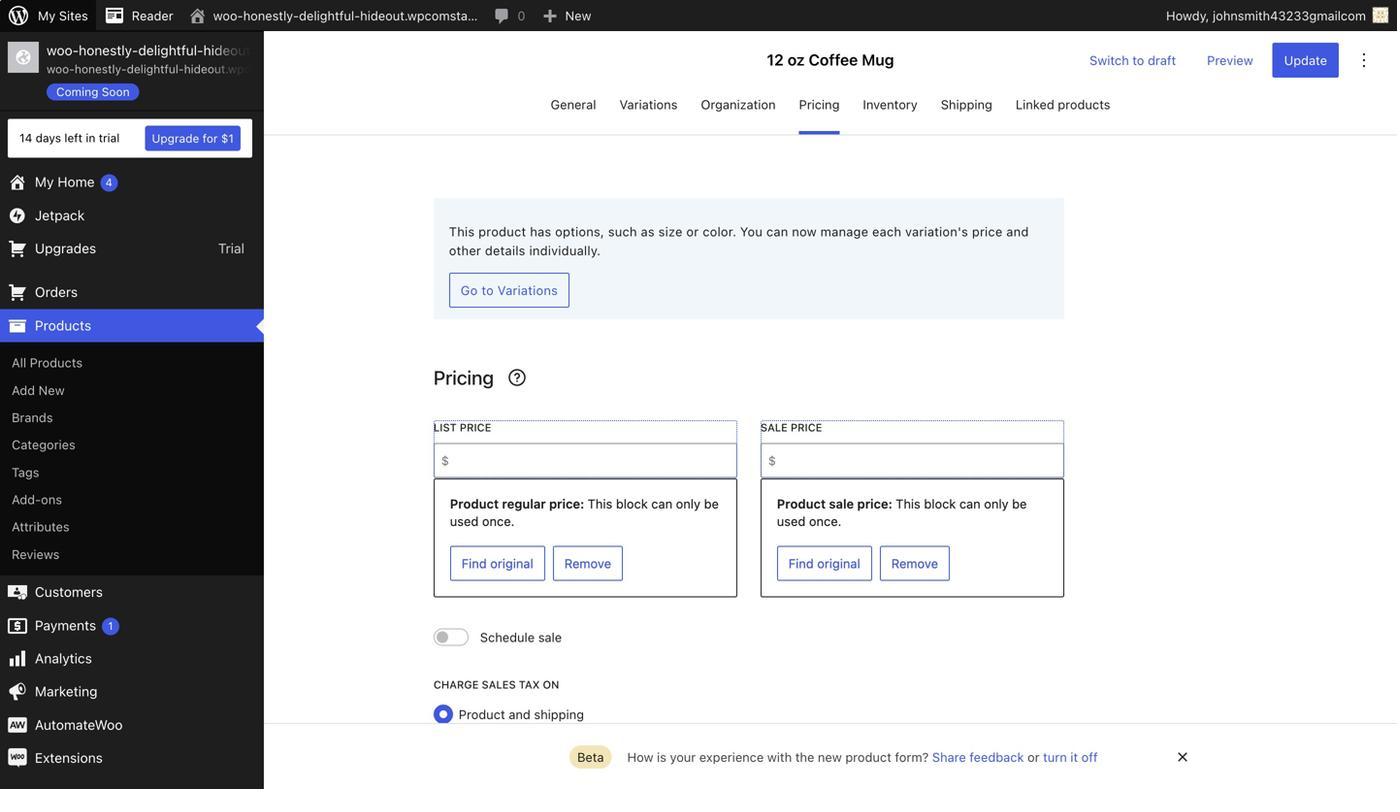 Task type: locate. For each thing, give the bounding box(es) containing it.
2 be from the left
[[1012, 496, 1027, 511]]

to left draft
[[1133, 53, 1145, 67]]

can down sale price field
[[960, 496, 981, 511]]

0 horizontal spatial to
[[482, 283, 494, 297]]

2 horizontal spatial can
[[960, 496, 981, 511]]

1 horizontal spatial :
[[889, 496, 893, 511]]

can inside this product has options, such as size or color. you can now manage each variation's price and other details individually.
[[767, 224, 789, 239]]

1 this block can only be used once. from the left
[[450, 496, 719, 529]]

this block can only be used once. inside block: column (2 of 2) document
[[777, 496, 1027, 529]]

2 only from the left
[[984, 496, 1009, 511]]

product right new
[[846, 750, 892, 764]]

1 horizontal spatial be
[[1012, 496, 1027, 511]]

1 horizontal spatial this block can only be used once.
[[777, 496, 1027, 529]]

0 horizontal spatial $
[[441, 453, 449, 468]]

this down list price field
[[588, 496, 613, 511]]

2 vertical spatial honestly-
[[75, 62, 127, 76]]

delightful- for hideout.wpcomstaging.com
[[138, 42, 203, 58]]

is
[[657, 750, 667, 764]]

0 horizontal spatial this block can only be used once.
[[450, 496, 719, 529]]

1
[[108, 620, 113, 632]]

tab list containing general
[[264, 89, 1398, 134]]

block
[[616, 496, 648, 511], [924, 496, 956, 511]]

remove for product sale price :
[[892, 556, 939, 571]]

go to variations button
[[449, 273, 570, 308]]

once.
[[482, 514, 515, 529], [809, 514, 842, 529]]

be inside block: column (1 of 2) document
[[704, 496, 719, 511]]

2 original from the left
[[818, 556, 861, 571]]

feedback
[[970, 750, 1024, 764]]

1 vertical spatial variations
[[498, 283, 558, 297]]

$ down list
[[441, 453, 449, 468]]

can for product sale price :
[[960, 496, 981, 511]]

customers link
[[0, 576, 264, 609]]

new inside "link"
[[565, 8, 592, 23]]

1 vertical spatial my
[[35, 174, 54, 190]]

2 $ from the left
[[769, 453, 776, 468]]

price right list
[[460, 421, 492, 434]]

hideout.wpcomstaging.com
[[203, 42, 376, 58], [184, 62, 335, 76]]

honestly- inside toolbar navigation
[[243, 8, 299, 23]]

for
[[203, 132, 218, 145]]

variations right the general
[[620, 97, 678, 112]]

0 horizontal spatial product
[[479, 224, 526, 239]]

original down product regular price :
[[490, 556, 534, 571]]

find original for sale
[[789, 556, 861, 571]]

price right regular
[[549, 496, 580, 511]]

4
[[106, 176, 113, 189]]

0 vertical spatial my
[[38, 8, 56, 23]]

original inside block: column (1 of 2) document
[[490, 556, 534, 571]]

1 remove button from the left
[[553, 546, 623, 581]]

this block can only be used once. for product sale price :
[[777, 496, 1027, 529]]

woo-honestly-delightful-hideout.wpcomsta… link
[[181, 0, 486, 31]]

this inside block: column (1 of 2) document
[[588, 496, 613, 511]]

price right variation's
[[972, 224, 1003, 239]]

my left the sites
[[38, 8, 56, 23]]

this block can only be used once.
[[450, 496, 719, 529], [777, 496, 1027, 529]]

add-
[[12, 492, 41, 507]]

find original for regular
[[462, 556, 534, 571]]

add new link
[[0, 376, 264, 404]]

my home 4
[[35, 174, 113, 190]]

original for sale
[[818, 556, 861, 571]]

2 remove from the left
[[892, 556, 939, 571]]

find inside block: column (1 of 2) document
[[462, 556, 487, 571]]

1 find from the left
[[462, 556, 487, 571]]

preview
[[1208, 53, 1254, 67]]

price down sale price field
[[858, 496, 889, 511]]

1 horizontal spatial can
[[767, 224, 789, 239]]

attributes
[[12, 520, 70, 534]]

find original button down product sale price :
[[777, 546, 872, 581]]

$ inside block: column (2 of 2) document
[[769, 453, 776, 468]]

2 used from the left
[[777, 514, 806, 529]]

or inside this product has options, such as size or color. you can now manage each variation's price and other details individually.
[[687, 224, 699, 239]]

2 find original from the left
[[789, 556, 861, 571]]

product for product sale price
[[777, 496, 826, 511]]

1 only from the left
[[676, 496, 701, 511]]

1 vertical spatial sale
[[538, 630, 562, 644]]

1 horizontal spatial product
[[846, 750, 892, 764]]

upgrade for $1
[[152, 132, 234, 145]]

1 horizontal spatial used
[[777, 514, 806, 529]]

0 horizontal spatial used
[[450, 514, 479, 529]]

find original button for sale
[[777, 546, 872, 581]]

and inside the block: product section document
[[509, 707, 531, 722]]

find down product sale price :
[[789, 556, 814, 571]]

0 horizontal spatial remove button
[[553, 546, 623, 581]]

soon
[[102, 85, 130, 99]]

to inside region
[[1133, 53, 1145, 67]]

can inside block: column (2 of 2) document
[[960, 496, 981, 511]]

0 horizontal spatial block
[[616, 496, 648, 511]]

0 horizontal spatial find original
[[462, 556, 534, 571]]

block down sale price field
[[924, 496, 956, 511]]

1 once. from the left
[[482, 514, 515, 529]]

block for product regular price :
[[616, 496, 648, 511]]

now
[[792, 224, 817, 239]]

find down product regular price :
[[462, 556, 487, 571]]

find
[[462, 556, 487, 571], [789, 556, 814, 571]]

mug
[[862, 51, 895, 69]]

: down sale price field
[[889, 496, 893, 511]]

find inside block: column (2 of 2) document
[[789, 556, 814, 571]]

products link
[[0, 309, 264, 342]]

1 horizontal spatial find original button
[[777, 546, 872, 581]]

products down the orders
[[35, 317, 91, 333]]

used down product sale price :
[[777, 514, 806, 529]]

2 vertical spatial delightful-
[[127, 62, 184, 76]]

0 vertical spatial new
[[565, 8, 592, 23]]

color.
[[703, 224, 737, 239]]

$1
[[221, 132, 234, 145]]

0 horizontal spatial new
[[39, 383, 65, 397]]

individually.
[[529, 243, 601, 258]]

used inside block: column (1 of 2) document
[[450, 514, 479, 529]]

schedule sale
[[480, 630, 562, 644]]

trial
[[99, 131, 120, 145]]

0 horizontal spatial sale
[[538, 630, 562, 644]]

be
[[704, 496, 719, 511], [1012, 496, 1027, 511]]

my left 'home' at the top left of page
[[35, 174, 54, 190]]

on
[[543, 679, 559, 691]]

used down product regular price :
[[450, 514, 479, 529]]

this block can only be used once. inside block: column (1 of 2) document
[[450, 496, 719, 529]]

product down charge sales tax on
[[459, 707, 505, 722]]

1 be from the left
[[704, 496, 719, 511]]

: down list price field
[[580, 496, 585, 511]]

pricing down the 12 oz coffee mug
[[799, 97, 840, 112]]

woo- inside toolbar navigation
[[213, 8, 243, 23]]

variations
[[620, 97, 678, 112], [498, 283, 558, 297]]

remove button for product sale price :
[[880, 546, 950, 581]]

0 vertical spatial and
[[1007, 224, 1029, 239]]

1 original from the left
[[490, 556, 534, 571]]

block: product section document
[[434, 366, 1065, 789]]

1 $ from the left
[[441, 453, 449, 468]]

1 vertical spatial woo-
[[47, 42, 79, 58]]

to right go
[[482, 283, 494, 297]]

my sites link
[[0, 0, 96, 31]]

how
[[628, 750, 654, 764]]

2 : from the left
[[889, 496, 893, 511]]

2 remove button from the left
[[880, 546, 950, 581]]

find for product sale price
[[789, 556, 814, 571]]

1 vertical spatial product
[[846, 750, 892, 764]]

products up add new
[[30, 355, 83, 370]]

sale
[[829, 496, 854, 511], [538, 630, 562, 644]]

1 vertical spatial new
[[39, 383, 65, 397]]

0 horizontal spatial and
[[509, 707, 531, 722]]

1 horizontal spatial block
[[924, 496, 956, 511]]

find original inside block: column (2 of 2) document
[[789, 556, 861, 571]]

add
[[12, 383, 35, 397]]

schedule
[[480, 630, 535, 644]]

1 horizontal spatial this
[[588, 496, 613, 511]]

0 vertical spatial honestly-
[[243, 8, 299, 23]]

1 vertical spatial hideout.wpcomstaging.com
[[184, 62, 335, 76]]

my inside main menu navigation
[[35, 174, 54, 190]]

0 vertical spatial product
[[479, 224, 526, 239]]

1 horizontal spatial remove button
[[880, 546, 950, 581]]

remove inside block: column (1 of 2) document
[[565, 556, 611, 571]]

brands link
[[0, 404, 264, 431]]

1 find original button from the left
[[450, 546, 545, 581]]

once. inside block: column (2 of 2) document
[[809, 514, 842, 529]]

product regular price :
[[450, 496, 588, 511]]

this product has options, such as size or color. you can now manage each variation's price and other details individually.
[[449, 224, 1029, 258]]

:
[[580, 496, 585, 511], [889, 496, 893, 511]]

Product and shipping radio
[[434, 705, 453, 724]]

0 horizontal spatial find original button
[[450, 546, 545, 581]]

woo- down my sites
[[47, 42, 79, 58]]

and right variation's
[[1007, 224, 1029, 239]]

1 find original from the left
[[462, 556, 534, 571]]

0 horizontal spatial once.
[[482, 514, 515, 529]]

automatewoo
[[35, 717, 123, 733]]

this for product regular price :
[[588, 496, 613, 511]]

hideout.wpcomstaging.com up $1
[[184, 62, 335, 76]]

1 horizontal spatial new
[[565, 8, 592, 23]]

1 block from the left
[[616, 496, 648, 511]]

1 horizontal spatial to
[[1133, 53, 1145, 67]]

0 horizontal spatial only
[[676, 496, 701, 511]]

block: column (2 of 2) document
[[761, 420, 1065, 597]]

tags
[[12, 465, 39, 479]]

can down list price field
[[652, 496, 673, 511]]

product up details
[[479, 224, 526, 239]]

find original button inside block: column (2 of 2) document
[[777, 546, 872, 581]]

1 horizontal spatial variations
[[620, 97, 678, 112]]

find original down product sale price :
[[789, 556, 861, 571]]

used for product sale price :
[[777, 514, 806, 529]]

original inside block: column (2 of 2) document
[[818, 556, 861, 571]]

this inside this product has options, such as size or color. you can now manage each variation's price and other details individually.
[[449, 224, 475, 239]]

1 horizontal spatial pricing
[[799, 97, 840, 112]]

$ down sale
[[769, 453, 776, 468]]

this up other
[[449, 224, 475, 239]]

$ inside block: column (1 of 2) document
[[441, 453, 449, 468]]

once. for sale
[[809, 514, 842, 529]]

1 vertical spatial to
[[482, 283, 494, 297]]

0 horizontal spatial pricing
[[434, 366, 494, 389]]

woo- up coming
[[47, 62, 75, 76]]

0 horizontal spatial be
[[704, 496, 719, 511]]

Don't charge tax radio
[[434, 775, 453, 789]]

product inside this product has options, such as size or color. you can now manage each variation's price and other details individually.
[[479, 224, 526, 239]]

or left turn
[[1028, 750, 1040, 764]]

product left regular
[[450, 496, 499, 511]]

sale down sale price field
[[829, 496, 854, 511]]

be inside block: column (2 of 2) document
[[1012, 496, 1027, 511]]

payments 1
[[35, 617, 113, 633]]

used inside block: column (2 of 2) document
[[777, 514, 806, 529]]

0 horizontal spatial remove
[[565, 556, 611, 571]]

2 this block can only be used once. from the left
[[777, 496, 1027, 529]]

new
[[565, 8, 592, 23], [39, 383, 65, 397]]

categories
[[12, 437, 75, 452]]

0 horizontal spatial variations
[[498, 283, 558, 297]]

to inside block: notice document
[[482, 283, 494, 297]]

once. inside block: column (1 of 2) document
[[482, 514, 515, 529]]

0 vertical spatial woo-
[[213, 8, 243, 23]]

can for product regular price :
[[652, 496, 673, 511]]

1 horizontal spatial find
[[789, 556, 814, 571]]

once. down product regular price :
[[482, 514, 515, 529]]

sale for schedule
[[538, 630, 562, 644]]

this down sale price field
[[896, 496, 921, 511]]

find original button down product regular price :
[[450, 546, 545, 581]]

1 remove from the left
[[565, 556, 611, 571]]

0 horizontal spatial or
[[687, 224, 699, 239]]

switch
[[1090, 53, 1130, 67]]

0 vertical spatial variations
[[620, 97, 678, 112]]

1 horizontal spatial original
[[818, 556, 861, 571]]

1 horizontal spatial once.
[[809, 514, 842, 529]]

2 once. from the left
[[809, 514, 842, 529]]

1 vertical spatial pricing
[[434, 366, 494, 389]]

in
[[86, 131, 95, 145]]

remove inside block: column (2 of 2) document
[[892, 556, 939, 571]]

0 horizontal spatial :
[[580, 496, 585, 511]]

1 horizontal spatial or
[[1028, 750, 1040, 764]]

block: notice document
[[434, 198, 1065, 319]]

0 vertical spatial delightful-
[[299, 8, 360, 23]]

this
[[449, 224, 475, 239], [588, 496, 613, 511], [896, 496, 921, 511]]

product inside block: column (1 of 2) document
[[450, 496, 499, 511]]

Sale price field
[[776, 443, 1065, 478]]

my inside toolbar navigation
[[38, 8, 56, 23]]

payments
[[35, 617, 96, 633]]

toolbar navigation
[[0, 0, 1398, 35]]

0 vertical spatial pricing
[[799, 97, 840, 112]]

1 vertical spatial or
[[1028, 750, 1040, 764]]

only inside block: column (2 of 2) document
[[984, 496, 1009, 511]]

find original button inside block: column (1 of 2) document
[[450, 546, 545, 581]]

0
[[518, 8, 526, 23]]

my for sites
[[38, 8, 56, 23]]

home
[[58, 174, 95, 190]]

find original down product regular price :
[[462, 556, 534, 571]]

details
[[485, 243, 526, 258]]

this inside block: column (2 of 2) document
[[896, 496, 921, 511]]

1 horizontal spatial only
[[984, 496, 1009, 511]]

1 vertical spatial and
[[509, 707, 531, 722]]

preview link
[[1196, 43, 1265, 78]]

1 horizontal spatial sale
[[829, 496, 854, 511]]

howdy,
[[1167, 8, 1210, 23]]

size
[[659, 224, 683, 239]]

find original
[[462, 556, 534, 571], [789, 556, 861, 571]]

1 horizontal spatial and
[[1007, 224, 1029, 239]]

0 vertical spatial to
[[1133, 53, 1145, 67]]

hideout.wpcomstaging.com down woo-honestly-delightful-hideout.wpcomsta… link
[[203, 42, 376, 58]]

sale right schedule
[[538, 630, 562, 644]]

your
[[670, 750, 696, 764]]

this block can only be used once. down sale price field
[[777, 496, 1027, 529]]

0 vertical spatial products
[[35, 317, 91, 333]]

2 horizontal spatial this
[[896, 496, 921, 511]]

0 vertical spatial sale
[[829, 496, 854, 511]]

0 horizontal spatial original
[[490, 556, 534, 571]]

woo- for hideout.wpcomstaging.com
[[47, 42, 79, 58]]

0 horizontal spatial find
[[462, 556, 487, 571]]

woo- up woo-honestly-delightful-hideout.wpcomstaging.com woo-honestly-delightful-hideout.wpcomstaging.com coming soon
[[213, 8, 243, 23]]

0 horizontal spatial this
[[449, 224, 475, 239]]

: for product regular price
[[580, 496, 585, 511]]

switch to draft button
[[1078, 43, 1188, 78]]

sale inside block: column (2 of 2) document
[[829, 496, 854, 511]]

$ for product sale price
[[769, 453, 776, 468]]

general
[[551, 97, 596, 112]]

1 vertical spatial delightful-
[[138, 42, 203, 58]]

delightful- for hideout.wpcomsta…
[[299, 8, 360, 23]]

Only shipping radio
[[434, 740, 453, 759]]

pricing up list price
[[434, 366, 494, 389]]

2 find original button from the left
[[777, 546, 872, 581]]

sales
[[482, 679, 516, 691]]

can right you
[[767, 224, 789, 239]]

can
[[767, 224, 789, 239], [652, 496, 673, 511], [960, 496, 981, 511]]

can inside block: column (1 of 2) document
[[652, 496, 673, 511]]

1 horizontal spatial $
[[769, 453, 776, 468]]

and
[[1007, 224, 1029, 239], [509, 707, 531, 722]]

honestly-
[[243, 8, 299, 23], [79, 42, 138, 58], [75, 62, 127, 76]]

and down tax
[[509, 707, 531, 722]]

product
[[479, 224, 526, 239], [846, 750, 892, 764]]

12 oz coffee mug
[[767, 51, 895, 69]]

product down sale price
[[777, 496, 826, 511]]

block down list price field
[[616, 496, 648, 511]]

new inside main menu navigation
[[39, 383, 65, 397]]

used
[[450, 514, 479, 529], [777, 514, 806, 529]]

1 : from the left
[[580, 496, 585, 511]]

delightful- inside toolbar navigation
[[299, 8, 360, 23]]

once. down product sale price :
[[809, 514, 842, 529]]

only for product sale price :
[[984, 496, 1009, 511]]

only inside block: column (1 of 2) document
[[676, 496, 701, 511]]

original
[[490, 556, 534, 571], [818, 556, 861, 571]]

original down product sale price :
[[818, 556, 861, 571]]

find original inside block: column (1 of 2) document
[[462, 556, 534, 571]]

extensions
[[35, 750, 103, 766]]

this block can only be used once. down list price field
[[450, 496, 719, 529]]

12
[[767, 51, 784, 69]]

hideout.wpcomsta…
[[360, 8, 478, 23]]

list price
[[434, 421, 492, 434]]

0 vertical spatial or
[[687, 224, 699, 239]]

new down all products
[[39, 383, 65, 397]]

tab list
[[264, 89, 1398, 134]]

or right size
[[687, 224, 699, 239]]

2 block from the left
[[924, 496, 956, 511]]

1 horizontal spatial find original
[[789, 556, 861, 571]]

product inside block: column (2 of 2) document
[[777, 496, 826, 511]]

1 used from the left
[[450, 514, 479, 529]]

1 horizontal spatial remove
[[892, 556, 939, 571]]

variations down details
[[498, 283, 558, 297]]

0 horizontal spatial can
[[652, 496, 673, 511]]

find original button for regular
[[450, 546, 545, 581]]

2 find from the left
[[789, 556, 814, 571]]

1 vertical spatial honestly-
[[79, 42, 138, 58]]

new right the 0
[[565, 8, 592, 23]]

experience
[[700, 750, 764, 764]]

List price field
[[449, 443, 738, 478]]

tax
[[519, 679, 540, 691]]

used for product regular price :
[[450, 514, 479, 529]]



Task type: describe. For each thing, give the bounding box(es) containing it.
only for product regular price :
[[676, 496, 701, 511]]

each
[[873, 224, 902, 239]]

price right sale
[[791, 421, 823, 434]]

organization
[[701, 97, 776, 112]]

attributes link
[[0, 513, 264, 541]]

this for product sale price :
[[896, 496, 921, 511]]

this block can only be used once. for product regular price :
[[450, 496, 719, 529]]

linked products button
[[1016, 89, 1111, 134]]

sale price
[[761, 421, 823, 434]]

automatewoo link
[[0, 708, 264, 742]]

reader link
[[96, 0, 181, 31]]

14 days left in trial
[[19, 131, 120, 145]]

my for home
[[35, 174, 54, 190]]

original for regular
[[490, 556, 534, 571]]

has
[[530, 224, 552, 239]]

block: columns document
[[434, 420, 1065, 597]]

add-ons
[[12, 492, 62, 507]]

general button
[[551, 89, 596, 134]]

marketing
[[35, 684, 97, 700]]

trial
[[218, 240, 245, 256]]

go to variations
[[461, 283, 558, 297]]

coming
[[56, 85, 98, 99]]

price inside this product has options, such as size or color. you can now manage each variation's price and other details individually.
[[972, 224, 1003, 239]]

johnsmith43233gmailcom
[[1213, 8, 1367, 23]]

list
[[434, 421, 457, 434]]

main menu navigation
[[0, 31, 376, 789]]

14
[[19, 131, 32, 145]]

honestly- for hideout.wpcomstaging.com
[[79, 42, 138, 58]]

you
[[741, 224, 763, 239]]

my sites
[[38, 8, 88, 23]]

oz
[[788, 51, 805, 69]]

sale
[[761, 421, 788, 434]]

be for product regular price :
[[704, 496, 719, 511]]

all
[[12, 355, 26, 370]]

sites
[[59, 8, 88, 23]]

upgrades
[[35, 240, 96, 256]]

shipping
[[534, 707, 584, 722]]

beta
[[578, 750, 604, 764]]

tags link
[[0, 458, 264, 486]]

reviews
[[12, 547, 60, 561]]

turn it off button
[[1044, 750, 1098, 764]]

categories link
[[0, 431, 264, 458]]

upgrade
[[152, 132, 199, 145]]

jetpack link
[[0, 199, 264, 232]]

sale for product
[[829, 496, 854, 511]]

it
[[1071, 750, 1078, 764]]

0 link
[[486, 0, 533, 31]]

block for product sale price :
[[924, 496, 956, 511]]

: for product sale price
[[889, 496, 893, 511]]

share feedback button
[[933, 750, 1024, 764]]

jetpack
[[35, 207, 85, 223]]

marketing link
[[0, 675, 264, 708]]

variation's
[[906, 224, 969, 239]]

form?
[[895, 750, 929, 764]]

with
[[768, 750, 792, 764]]

howdy, johnsmith43233gmailcom
[[1167, 8, 1367, 23]]

product for product regular price
[[450, 496, 499, 511]]

extensions link
[[0, 742, 264, 775]]

add new
[[12, 383, 65, 397]]

brands
[[12, 410, 53, 425]]

woo-honestly-delightful-hideout.wpcomsta…
[[213, 8, 478, 23]]

how is your experience with the new product form? share feedback or turn it off
[[628, 750, 1098, 764]]

pricing inside product editor top bar. region
[[799, 97, 840, 112]]

new link
[[533, 0, 599, 31]]

orders
[[35, 284, 78, 300]]

manage
[[821, 224, 869, 239]]

variations inside button
[[498, 283, 558, 297]]

turn
[[1044, 750, 1067, 764]]

once. for regular
[[482, 514, 515, 529]]

honestly- for hideout.wpcomsta…
[[243, 8, 299, 23]]

reader
[[132, 8, 173, 23]]

inventory
[[863, 97, 918, 112]]

and inside this product has options, such as size or color. you can now manage each variation's price and other details individually.
[[1007, 224, 1029, 239]]

product editor top bar. region
[[264, 31, 1398, 134]]

upgrade for $1 button
[[145, 126, 241, 151]]

pricing button
[[799, 89, 840, 134]]

other
[[449, 243, 482, 258]]

new
[[818, 750, 842, 764]]

variations button
[[620, 89, 678, 134]]

ons
[[41, 492, 62, 507]]

to for switch
[[1133, 53, 1145, 67]]

hide this message image
[[1172, 745, 1195, 769]]

0 vertical spatial hideout.wpcomstaging.com
[[203, 42, 376, 58]]

woo- for hideout.wpcomsta…
[[213, 8, 243, 23]]

such
[[608, 224, 637, 239]]

variations inside product editor top bar. region
[[620, 97, 678, 112]]

view helper text image
[[506, 366, 529, 389]]

1 vertical spatial products
[[30, 355, 83, 370]]

as
[[641, 224, 655, 239]]

options image
[[1353, 49, 1376, 72]]

charge sales tax on
[[434, 679, 559, 691]]

to for go
[[482, 283, 494, 297]]

reviews link
[[0, 541, 264, 568]]

product sale price :
[[777, 496, 896, 511]]

find for product regular price
[[462, 556, 487, 571]]

all products
[[12, 355, 83, 370]]

be for product sale price :
[[1012, 496, 1027, 511]]

remove button for product regular price :
[[553, 546, 623, 581]]

$ for product regular price
[[441, 453, 449, 468]]

share
[[933, 750, 966, 764]]

block: column (1 of 2) document
[[434, 420, 738, 597]]

product and shipping
[[459, 707, 584, 722]]

orders link
[[0, 276, 264, 309]]

draft
[[1148, 53, 1177, 67]]

2 vertical spatial woo-
[[47, 62, 75, 76]]

remove for product regular price :
[[565, 556, 611, 571]]

products
[[1058, 97, 1111, 112]]

pricing inside the block: product section document
[[434, 366, 494, 389]]

analytics link
[[0, 642, 264, 675]]



Task type: vqa. For each thing, say whether or not it's contained in the screenshot.


